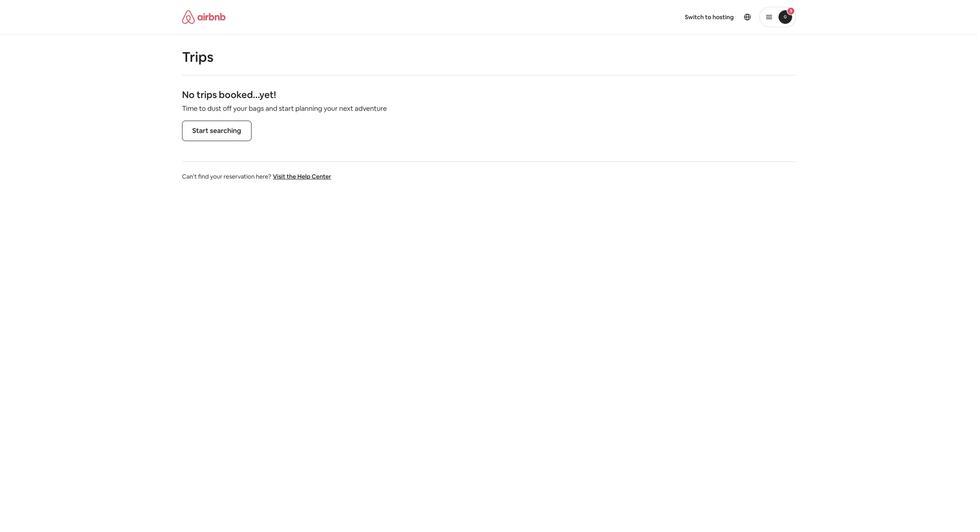 Task type: vqa. For each thing, say whether or not it's contained in the screenshot.
Switch
yes



Task type: describe. For each thing, give the bounding box(es) containing it.
trips
[[197, 89, 217, 101]]

start searching
[[192, 126, 241, 135]]

and
[[266, 104, 277, 113]]

start
[[279, 104, 294, 113]]

find
[[198, 173, 209, 180]]

no
[[182, 89, 195, 101]]

3
[[790, 8, 792, 14]]

can't find your reservation here? visit the help center
[[182, 173, 331, 180]]

visit
[[273, 173, 285, 180]]

planning
[[295, 104, 322, 113]]

bags
[[249, 104, 264, 113]]

reservation here?
[[224, 173, 271, 180]]

1 horizontal spatial your
[[233, 104, 247, 113]]

can't
[[182, 173, 197, 180]]

start searching link
[[182, 121, 251, 141]]

3 button
[[760, 7, 796, 27]]

dust
[[207, 104, 222, 113]]

hosting
[[713, 13, 734, 21]]

next adventure
[[339, 104, 387, 113]]

switch to hosting link
[[680, 8, 739, 26]]



Task type: locate. For each thing, give the bounding box(es) containing it.
booked...yet!
[[219, 89, 276, 101]]

no trips booked...yet! time to dust off your bags and start planning your next adventure
[[182, 89, 387, 113]]

2 horizontal spatial your
[[324, 104, 338, 113]]

to inside switch to hosting link
[[705, 13, 712, 21]]

visit the help center link
[[273, 173, 331, 180]]

your right planning at the top left
[[324, 104, 338, 113]]

to left dust
[[199, 104, 206, 113]]

to right switch
[[705, 13, 712, 21]]

to
[[705, 13, 712, 21], [199, 104, 206, 113]]

your
[[233, 104, 247, 113], [324, 104, 338, 113], [210, 173, 222, 180]]

your right off
[[233, 104, 247, 113]]

your right find
[[210, 173, 222, 180]]

searching
[[210, 126, 241, 135]]

0 horizontal spatial to
[[199, 104, 206, 113]]

0 vertical spatial to
[[705, 13, 712, 21]]

profile element
[[499, 0, 796, 34]]

time
[[182, 104, 198, 113]]

switch to hosting
[[685, 13, 734, 21]]

trips
[[182, 48, 214, 66]]

1 vertical spatial to
[[199, 104, 206, 113]]

1 horizontal spatial to
[[705, 13, 712, 21]]

0 horizontal spatial your
[[210, 173, 222, 180]]

switch
[[685, 13, 704, 21]]

the
[[287, 173, 296, 180]]

to inside no trips booked...yet! time to dust off your bags and start planning your next adventure
[[199, 104, 206, 113]]

off
[[223, 104, 232, 113]]

start
[[192, 126, 208, 135]]

help center
[[297, 173, 331, 180]]



